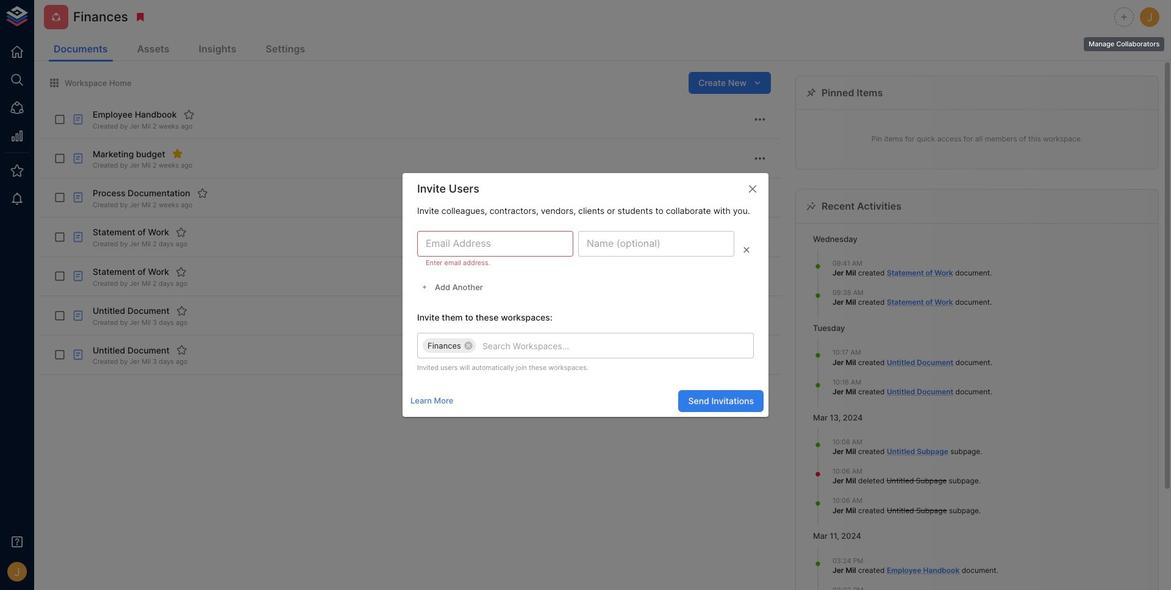 Task type: describe. For each thing, give the bounding box(es) containing it.
Search Workspaces... text field
[[478, 338, 714, 354]]



Task type: locate. For each thing, give the bounding box(es) containing it.
favorite image
[[184, 109, 195, 120], [176, 345, 187, 356]]

0 vertical spatial favorite image
[[184, 109, 195, 120]]

favorite image
[[197, 188, 208, 199], [176, 227, 187, 238], [176, 266, 187, 277], [176, 306, 187, 317]]

Email Address text field
[[417, 232, 574, 257]]

remove favorite image
[[172, 148, 183, 159]]

tooltip
[[1083, 29, 1166, 53]]

Name (optional) text field
[[578, 232, 735, 257]]

remove bookmark image
[[135, 12, 146, 23]]

dialog
[[403, 173, 769, 417]]

1 vertical spatial favorite image
[[176, 345, 187, 356]]



Task type: vqa. For each thing, say whether or not it's contained in the screenshot.
1st Favorite image from the bottom of the page
yes



